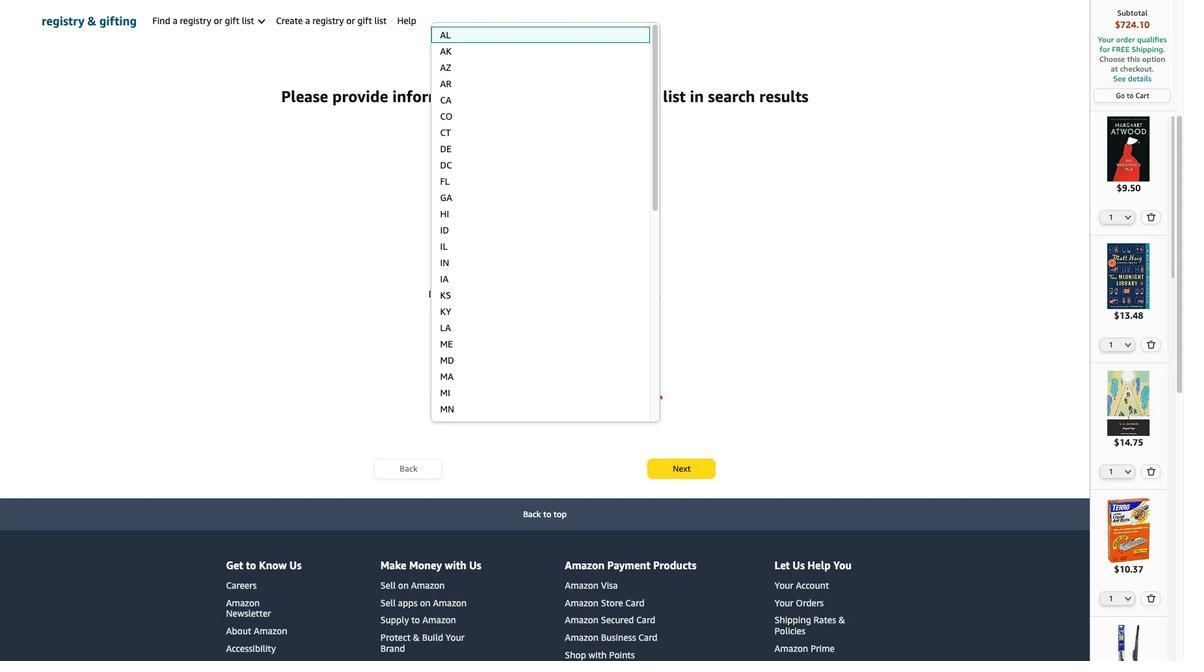 Task type: locate. For each thing, give the bounding box(es) containing it.
option
[[1143, 54, 1166, 64]]

amazon down 'amazon visa' link
[[565, 597, 599, 609]]

accessibility link
[[226, 643, 276, 654]]

or left help link
[[347, 15, 355, 26]]

1 horizontal spatial a
[[305, 15, 310, 26]]

this
[[1128, 54, 1141, 64], [514, 157, 529, 168]]

search right in
[[709, 87, 756, 105]]

to left top
[[544, 509, 552, 520]]

details
[[1129, 74, 1152, 83]]

back
[[400, 464, 418, 474], [523, 509, 541, 520]]

None text field
[[431, 232, 659, 252]]

0 horizontal spatial us
[[290, 559, 302, 572]]

to right go at the right top of the page
[[1128, 91, 1135, 100]]

shop
[[565, 650, 587, 661]]

2 vertical spatial &
[[413, 632, 420, 643]]

&
[[88, 14, 96, 28], [839, 615, 846, 626], [413, 632, 420, 643]]

us right money
[[470, 559, 482, 572]]

amazon up the 'sell apps on amazon' link
[[411, 580, 445, 591]]

sell down the make
[[381, 580, 396, 591]]

1 vertical spatial on
[[420, 597, 431, 609]]

gift for create a registry or gift list
[[358, 15, 372, 26]]

newsletter
[[226, 608, 271, 619]]

order
[[1117, 35, 1136, 44]]

0 vertical spatial back
[[400, 464, 418, 474]]

for left the free on the top
[[1100, 44, 1111, 54]]

0 horizontal spatial or
[[214, 15, 223, 26]]

delete image up terro t300b liquid ant killer, 12 bait stations image
[[1147, 467, 1157, 476]]

1 horizontal spatial help
[[808, 559, 831, 572]]

ga link
[[431, 189, 650, 206]]

your inside sell on amazon sell apps on amazon supply to amazon protect & build your brand
[[446, 632, 465, 643]]

list for find a registry or gift list
[[242, 15, 254, 26]]

store
[[601, 597, 624, 609]]

0 horizontal spatial &
[[88, 14, 96, 28]]

hi
[[440, 208, 450, 219]]

2 gift from the left
[[358, 15, 372, 26]]

0 horizontal spatial gift
[[225, 15, 240, 26]]

al option
[[431, 27, 650, 43]]

registry right create
[[313, 15, 344, 26]]

1 horizontal spatial back
[[523, 509, 541, 520]]

1 up peak silicone plus windshield wiper blade, 22-inch (pack of 1)
[[1110, 595, 1114, 603]]

dropdown image for $14.75
[[1126, 469, 1133, 475]]

on up 'apps'
[[398, 580, 409, 591]]

1 vertical spatial delete image
[[1147, 467, 1157, 476]]

0 vertical spatial search
[[709, 87, 756, 105]]

1 up terro t300b liquid ant killer, 12 bait stations image
[[1110, 467, 1114, 476]]

us
[[290, 559, 302, 572], [470, 559, 482, 572], [793, 559, 805, 572]]

or for create a registry or gift list
[[347, 15, 355, 26]]

0 horizontal spatial on
[[398, 580, 409, 591]]

dc
[[440, 160, 452, 171]]

search up "first and last name" text box
[[543, 157, 569, 168]]

gift left help link
[[358, 15, 372, 26]]

registry right find
[[180, 15, 212, 26]]

4
[[564, 35, 570, 47]]

registry & gifting
[[42, 14, 137, 28]]

search
[[709, 87, 756, 105], [543, 157, 569, 168]]

0 vertical spatial for
[[1100, 44, 1111, 54]]

1 vertical spatial sell
[[381, 597, 396, 609]]

0 vertical spatial this
[[1128, 54, 1141, 64]]

card right store
[[626, 597, 645, 609]]

for inside 'your order qualifies for free shipping. choose this option at checkout. see details'
[[1100, 44, 1111, 54]]

gifting
[[99, 14, 137, 28]]

1 horizontal spatial &
[[413, 632, 420, 643]]

0 horizontal spatial with
[[445, 559, 467, 572]]

1 horizontal spatial or
[[347, 15, 355, 26]]

delete image up the midnight library: a gma book club pick (a novel) image
[[1147, 213, 1157, 222]]

0 vertical spatial card
[[626, 597, 645, 609]]

supply to amazon link
[[381, 615, 456, 626]]

find a registry or gift list link
[[147, 0, 271, 42]]

secured
[[601, 615, 634, 626]]

on
[[398, 580, 409, 591], [420, 597, 431, 609]]

guests
[[541, 87, 589, 105]]

list box
[[431, 27, 650, 662]]

2 vertical spatial card
[[639, 632, 658, 643]]

your right build
[[446, 632, 465, 643]]

1 us from the left
[[290, 559, 302, 572]]

0 vertical spatial delete image
[[1147, 213, 1157, 222]]

with right shop
[[589, 650, 607, 661]]

2 vertical spatial your
[[478, 288, 497, 300]]

to left the help
[[485, 87, 500, 105]]

2 or from the left
[[347, 15, 355, 26]]

your for for
[[586, 157, 605, 168]]

co link
[[431, 108, 650, 124]]

ma
[[440, 371, 454, 382]]

provide
[[332, 87, 389, 105]]

to down 'apps'
[[412, 615, 420, 626]]

0 vertical spatial your
[[626, 87, 659, 105]]

1 vertical spatial with
[[589, 650, 607, 661]]

supply
[[381, 615, 409, 626]]

1 horizontal spatial your
[[586, 157, 605, 168]]

0 horizontal spatial help
[[397, 15, 417, 26]]

1 vertical spatial card
[[637, 615, 656, 626]]

date.
[[641, 288, 662, 300]]

0 horizontal spatial a
[[173, 15, 178, 26]]

please left provide
[[281, 87, 328, 105]]

a inside create a registry or gift list 'link'
[[305, 15, 310, 26]]

1 for $10.37
[[1110, 595, 1114, 603]]

policies
[[775, 626, 806, 637]]

list inside 'link'
[[375, 15, 387, 26]]

this right use
[[514, 157, 529, 168]]

ia
[[440, 273, 449, 285]]

1 horizontal spatial for
[[1100, 44, 1111, 54]]

build
[[422, 632, 444, 643]]

sell up supply
[[381, 597, 396, 609]]

registry left gifting
[[42, 14, 85, 28]]

gift inside 'link'
[[358, 15, 372, 26]]

or inside 'link'
[[347, 15, 355, 26]]

ca link
[[431, 92, 650, 108]]

your right find
[[626, 87, 659, 105]]

a for create
[[305, 15, 310, 26]]

1 horizontal spatial registry
[[180, 15, 212, 26]]

delete image up peak silicone plus windshield wiper blade, 22-inch (pack of 1)
[[1147, 595, 1157, 603]]

mi link
[[431, 385, 650, 401]]

0 vertical spatial &
[[88, 14, 96, 28]]

1 horizontal spatial with
[[589, 650, 607, 661]]

2 horizontal spatial us
[[793, 559, 805, 572]]

None submit
[[1143, 211, 1161, 224], [1143, 338, 1161, 351], [1143, 465, 1161, 478], [1143, 593, 1161, 606], [1143, 211, 1161, 224], [1143, 338, 1161, 351], [1143, 465, 1161, 478], [1143, 593, 1161, 606]]

$724.10
[[1116, 19, 1151, 30]]

amazon secured card link
[[565, 615, 656, 626]]

registry inside 'link'
[[313, 15, 344, 26]]

1 horizontal spatial list
[[375, 15, 387, 26]]

put
[[568, 288, 582, 300]]

1
[[544, 35, 549, 47], [1110, 213, 1114, 222], [1110, 340, 1114, 349], [1110, 467, 1114, 476], [1110, 595, 1114, 603]]

a right create
[[305, 15, 310, 26]]

ga
[[440, 192, 453, 203]]

card right "secured"
[[637, 615, 656, 626]]

me
[[440, 339, 453, 350]]

ct
[[440, 127, 451, 138]]

us for make money with us
[[470, 559, 482, 572]]

with right money
[[445, 559, 467, 572]]

rates
[[814, 615, 837, 626]]

2 delete image from the top
[[1147, 467, 1157, 476]]

help
[[397, 15, 417, 26], [808, 559, 831, 572]]

amazon down 'policies'
[[775, 643, 809, 654]]

0 horizontal spatial search
[[543, 157, 569, 168]]

1 gift from the left
[[225, 15, 240, 26]]

0 vertical spatial sell
[[381, 580, 396, 591]]

to
[[485, 87, 500, 105], [1128, 91, 1135, 100], [532, 157, 541, 168], [544, 509, 552, 520], [246, 559, 256, 572], [412, 615, 420, 626]]

1 horizontal spatial us
[[470, 559, 482, 572]]

1 left delete icon
[[1110, 340, 1114, 349]]

2 horizontal spatial &
[[839, 615, 846, 626]]

3 delete image from the top
[[1147, 595, 1157, 603]]

list left help link
[[375, 15, 387, 26]]

1 vertical spatial this
[[514, 157, 529, 168]]

2 vertical spatial delete image
[[1147, 595, 1157, 603]]

sell on amazon link
[[381, 580, 445, 591]]

2 horizontal spatial registry
[[313, 15, 344, 26]]

with inside amazon visa amazon store card amazon secured card amazon business card shop with points
[[589, 650, 607, 661]]

shipping rates & policies link
[[775, 615, 846, 637]]

& inside your account your orders shipping rates & policies amazon prime
[[839, 615, 846, 626]]

0 vertical spatial on
[[398, 580, 409, 591]]

amazon up "supply to amazon" link
[[433, 597, 467, 609]]

list left create
[[242, 15, 254, 26]]

0 horizontal spatial for
[[572, 157, 584, 168]]

amazon visa link
[[565, 580, 618, 591]]

ar
[[440, 78, 452, 89]]

0 vertical spatial help
[[397, 15, 417, 26]]

create a registry or gift list
[[276, 15, 387, 26]]

this up see details link
[[1128, 54, 1141, 64]]

use
[[498, 157, 512, 168]]

your down let
[[775, 580, 794, 591]]

your account link
[[775, 580, 830, 591]]

2 horizontal spatial your
[[626, 87, 659, 105]]

dropdown image for $10.37
[[1126, 597, 1133, 602]]

2 us from the left
[[470, 559, 482, 572]]

& left gifting
[[88, 14, 96, 28]]

terro t300b liquid ant killer, 12 bait stations image
[[1097, 498, 1162, 563]]

make
[[381, 559, 407, 572]]

your orders link
[[775, 597, 824, 609]]

about amazon link
[[226, 626, 288, 637]]

1 horizontal spatial on
[[420, 597, 431, 609]]

for left gift
[[572, 157, 584, 168]]

2 a from the left
[[305, 15, 310, 26]]

malgudi days (penguin classics) image
[[1097, 371, 1162, 436]]

0 vertical spatial please
[[281, 87, 328, 105]]

a inside 'find a registry or gift list' link
[[173, 15, 178, 26]]

your left date
[[478, 288, 497, 300]]

& left build
[[413, 632, 420, 643]]

delete image
[[1147, 213, 1157, 222], [1147, 467, 1157, 476], [1147, 595, 1157, 603]]

to inside the go to cart link
[[1128, 91, 1135, 100]]

1 horizontal spatial please
[[539, 288, 566, 300]]

1 up the midnight library: a gma book club pick (a novel) image
[[1110, 213, 1114, 222]]

amazon prime link
[[775, 643, 835, 654]]

on right 'apps'
[[420, 597, 431, 609]]

your left gift
[[586, 157, 605, 168]]

1 delete image from the top
[[1147, 213, 1157, 222]]

ia link
[[431, 271, 650, 287]]

sell apps on amazon link
[[381, 597, 467, 609]]

amazon down amazon store card link
[[565, 615, 599, 626]]

1 horizontal spatial gift
[[358, 15, 372, 26]]

registry
[[42, 14, 85, 28], [180, 15, 212, 26], [313, 15, 344, 26]]

us right let
[[793, 559, 805, 572]]

$14.75
[[1115, 437, 1144, 448]]

amazon inside your account your orders shipping rates & policies amazon prime
[[775, 643, 809, 654]]

subtotal $724.10
[[1116, 8, 1151, 30]]

dropdown image for $9.50
[[1126, 215, 1133, 220]]

ky
[[440, 306, 452, 317]]

a right find
[[173, 15, 178, 26]]

amazon left visa
[[565, 580, 599, 591]]

delete image
[[1147, 340, 1157, 349]]

please down ia link
[[539, 288, 566, 300]]

in link
[[431, 255, 650, 271]]

md link
[[431, 352, 650, 369]]

registry for find a registry or gift list
[[180, 15, 212, 26]]

know
[[454, 288, 476, 300]]

to right get
[[246, 559, 256, 572]]

0 horizontal spatial back
[[400, 464, 418, 474]]

delete image for $9.50
[[1147, 213, 1157, 222]]

0 horizontal spatial this
[[514, 157, 529, 168]]

a
[[173, 15, 178, 26], [305, 15, 310, 26]]

list left in
[[663, 87, 686, 105]]

state
[[439, 404, 459, 415]]

1 vertical spatial &
[[839, 615, 846, 626]]

us right know
[[290, 559, 302, 572]]

0 horizontal spatial list
[[242, 15, 254, 26]]

1 vertical spatial your
[[586, 157, 605, 168]]

0 horizontal spatial please
[[281, 87, 328, 105]]

card right business
[[639, 632, 658, 643]]

your for find
[[626, 87, 659, 105]]

amazon
[[565, 559, 605, 572], [411, 580, 445, 591], [565, 580, 599, 591], [226, 597, 260, 609], [433, 597, 467, 609], [565, 597, 599, 609], [423, 615, 456, 626], [565, 615, 599, 626], [254, 626, 288, 637], [565, 632, 599, 643], [775, 643, 809, 654]]

your left order
[[1099, 35, 1115, 44]]

1 a from the left
[[173, 15, 178, 26]]

gift for find a registry or gift list
[[225, 15, 240, 26]]

gift left create
[[225, 15, 240, 26]]

1 or from the left
[[214, 15, 223, 26]]

& right "rates" at the right bottom of page
[[839, 615, 846, 626]]

mi
[[440, 387, 451, 398]]

or right find
[[214, 15, 223, 26]]

ca
[[440, 94, 452, 105]]

1 vertical spatial please
[[539, 288, 566, 300]]

1 vertical spatial back
[[523, 509, 541, 520]]

cart
[[1137, 91, 1150, 100]]

find
[[593, 87, 622, 105]]

dropdown image
[[1126, 215, 1133, 220], [1126, 342, 1133, 347], [647, 407, 653, 412], [1126, 469, 1133, 475], [1126, 597, 1133, 602]]

list box containing al
[[431, 27, 650, 662]]

card
[[626, 597, 645, 609], [637, 615, 656, 626], [639, 632, 658, 643]]

1 horizontal spatial this
[[1128, 54, 1141, 64]]

list
[[242, 15, 254, 26], [375, 15, 387, 26], [663, 87, 686, 105]]



Task type: vqa. For each thing, say whether or not it's contained in the screenshot.
KY link
yes



Task type: describe. For each thing, give the bounding box(es) containing it.
let
[[775, 559, 791, 572]]

the midnight library: a gma book club pick (a novel) image
[[1097, 244, 1162, 309]]

$13.48
[[1115, 310, 1144, 321]]

to up fl link on the top
[[532, 157, 541, 168]]

dc link
[[431, 157, 650, 173]]

know
[[259, 559, 287, 572]]

brand
[[381, 643, 405, 654]]

help
[[505, 87, 537, 105]]

registry for create a registry or gift list
[[313, 15, 344, 26]]

gift list cover photo image
[[57, 0, 1034, 35]]

la link
[[431, 320, 650, 336]]

gifters
[[451, 157, 479, 168]]

your account your orders shipping rates & policies amazon prime
[[775, 580, 846, 654]]

amazon up build
[[423, 615, 456, 626]]

create
[[276, 15, 303, 26]]

mn
[[440, 404, 455, 415]]

0 horizontal spatial your
[[478, 288, 497, 300]]

in
[[440, 257, 450, 268]]

1 sell from the top
[[381, 580, 396, 591]]

0 vertical spatial with
[[445, 559, 467, 572]]

1 for $14.75
[[1110, 467, 1114, 476]]

back for back to top
[[523, 509, 541, 520]]

amazon up 'amazon visa' link
[[565, 559, 605, 572]]

al
[[440, 29, 451, 40]]

1 vertical spatial search
[[543, 157, 569, 168]]

mn link
[[431, 401, 650, 417]]

me link
[[431, 336, 650, 352]]

or for find a registry or gift list
[[214, 15, 223, 26]]

careers
[[226, 580, 257, 591]]

account
[[796, 580, 830, 591]]

back for back
[[400, 464, 418, 474]]

yet?
[[520, 288, 537, 300]]

id link
[[431, 222, 650, 238]]

de link
[[431, 141, 650, 157]]

First and last name text field
[[431, 173, 659, 193]]

md
[[440, 355, 454, 366]]

go
[[1117, 91, 1126, 100]]

list for create a registry or gift list
[[375, 15, 387, 26]]

3 us from the left
[[793, 559, 805, 572]]

choose
[[1100, 54, 1126, 64]]

careers amazon newsletter about amazon accessibility
[[226, 580, 288, 654]]

us for get to know us
[[290, 559, 302, 572]]

make money with us
[[381, 559, 482, 572]]

your inside 'your order qualifies for free shipping. choose this option at checkout. see details'
[[1099, 35, 1115, 44]]

amazon visa amazon store card amazon secured card amazon business card shop with points
[[565, 580, 658, 661]]

accessibility
[[226, 643, 276, 654]]

1 vertical spatial for
[[572, 157, 584, 168]]

apps
[[398, 597, 418, 609]]

help link
[[392, 0, 422, 42]]

ak link
[[431, 43, 650, 59]]

shipping.
[[1133, 44, 1166, 54]]

this inside 'your order qualifies for free shipping. choose this option at checkout. see details'
[[1128, 54, 1141, 64]]

peak silicone plus windshield wiper blade, 22-inch (pack of 1) image
[[1097, 625, 1162, 662]]

amazon down 'careers' link
[[226, 597, 260, 609]]

orders
[[796, 597, 824, 609]]

a for find
[[173, 15, 178, 26]]

get to know us
[[226, 559, 302, 572]]

City (Optional) text field
[[431, 363, 659, 383]]

an
[[585, 288, 595, 300]]

free
[[1113, 44, 1131, 54]]

fl link
[[431, 173, 650, 189]]

the handmaid&#39;s tale image
[[1097, 117, 1162, 182]]

& inside sell on amazon sell apps on amazon supply to amazon protect & build your brand
[[413, 632, 420, 643]]

shipping
[[775, 615, 812, 626]]

in
[[690, 87, 704, 105]]

payment
[[608, 559, 651, 572]]

1 for $13.48
[[1110, 340, 1114, 349]]

your up 'shipping'
[[775, 597, 794, 609]]

to inside back to top link
[[544, 509, 552, 520]]

$10.37
[[1115, 564, 1144, 575]]

amazon payment products
[[565, 559, 697, 572]]

calendar image
[[494, 309, 503, 319]]

at
[[1112, 64, 1119, 74]]

$9.50
[[1118, 182, 1142, 194]]

prime
[[811, 643, 835, 654]]

protect & build your brand link
[[381, 632, 465, 654]]

to inside sell on amazon sell apps on amazon supply to amazon protect & build your brand
[[412, 615, 420, 626]]

get
[[226, 559, 243, 572]]

go to cart
[[1117, 91, 1150, 100]]

la
[[440, 322, 451, 333]]

amazon store card link
[[565, 597, 645, 609]]

ms
[[440, 420, 453, 431]]

careers link
[[226, 580, 257, 591]]

gifters will use this to search for your gift list
[[451, 157, 640, 168]]

money
[[410, 559, 442, 572]]

ct link
[[431, 124, 650, 141]]

registry & gifting link
[[42, 0, 137, 42]]

co
[[440, 111, 453, 122]]

will
[[481, 157, 496, 168]]

de
[[440, 143, 452, 154]]

of
[[552, 35, 561, 47]]

1 left of
[[544, 35, 549, 47]]

amazon up accessibility link
[[254, 626, 288, 637]]

delete image for $10.37
[[1147, 595, 1157, 603]]

shop with points link
[[565, 650, 635, 661]]

find a registry or gift list
[[153, 15, 257, 26]]

*
[[659, 393, 663, 406]]

please provide information to help guests find your list in search results
[[281, 87, 809, 105]]

see
[[1114, 74, 1127, 83]]

al link
[[431, 27, 650, 43]]

amazon newsletter link
[[226, 597, 271, 619]]

1 for $9.50
[[1110, 213, 1114, 222]]

2 sell from the top
[[381, 597, 396, 609]]

ks
[[440, 290, 451, 301]]

ar link
[[431, 76, 650, 92]]

1 horizontal spatial search
[[709, 87, 756, 105]]

0 horizontal spatial registry
[[42, 14, 85, 28]]

protect
[[381, 632, 411, 643]]

delete image for $14.75
[[1147, 467, 1157, 476]]

amazon up shop
[[565, 632, 599, 643]]

points
[[610, 650, 635, 661]]

2 horizontal spatial list
[[663, 87, 686, 105]]

1 vertical spatial help
[[808, 559, 831, 572]]

ms link
[[431, 417, 650, 434]]

subtotal
[[1118, 8, 1148, 18]]

Next submit
[[648, 460, 716, 479]]

dropdown image for $13.48
[[1126, 342, 1133, 347]]



